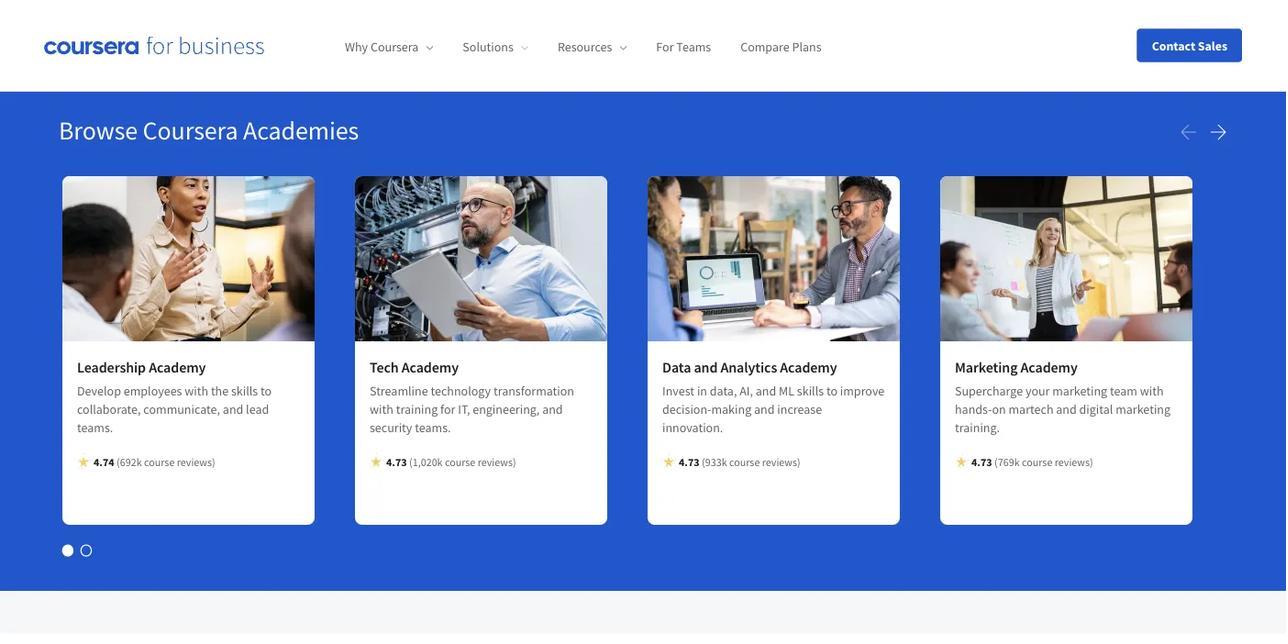 Task type: vqa. For each thing, say whether or not it's contained in the screenshot.
rightmost With
yes



Task type: locate. For each thing, give the bounding box(es) containing it.
why coursera link
[[345, 39, 433, 55]]

4.74
[[94, 455, 114, 469]]

employees up coursera for business image at the top of page
[[138, 0, 221, 13]]

training
[[396, 401, 438, 417]]

2 learn from the left
[[662, 490, 697, 508]]

3 course from the left
[[729, 455, 760, 469]]

teams. down "for"
[[415, 419, 451, 436]]

0 horizontal spatial with
[[185, 382, 208, 399]]

with right team
[[1140, 382, 1164, 399]]

1 vertical spatial employees
[[124, 382, 182, 399]]

0 vertical spatial employees
[[138, 0, 221, 13]]

academy inside marketing academy supercharge your marketing team with hands-on martech and digital marketing training.
[[1021, 358, 1078, 376]]

3 ) from the left
[[797, 455, 801, 469]]

making
[[712, 401, 752, 417]]

to
[[261, 382, 272, 399], [827, 382, 838, 399]]

1 horizontal spatial 4.73
[[679, 455, 700, 469]]

1 to from the left
[[261, 382, 272, 399]]

1 teams. from the left
[[77, 419, 113, 436]]

0 horizontal spatial coursera
[[143, 114, 238, 146]]

and down transformation
[[542, 401, 563, 417]]

) down "communicate,"
[[212, 455, 215, 469]]

1 horizontal spatial teams.
[[415, 419, 451, 436]]

1 learn more from the left
[[370, 490, 440, 508]]

your right offer
[[100, 0, 134, 13]]

)
[[212, 455, 215, 469], [513, 455, 516, 469], [797, 455, 801, 469], [1090, 455, 1093, 469]]

course for your
[[1022, 455, 1053, 469]]

course right the "692k"
[[144, 455, 175, 469]]

2 ) from the left
[[513, 455, 516, 469]]

coursera for why
[[371, 39, 419, 55]]

1 learn from the left
[[370, 490, 404, 508]]

plans
[[792, 39, 822, 55]]

(
[[117, 455, 120, 469], [409, 455, 413, 469], [702, 455, 705, 469], [995, 455, 998, 469]]

why coursera
[[345, 39, 419, 55]]

) down increase
[[797, 455, 801, 469]]

1 horizontal spatial more
[[700, 490, 732, 508]]

for
[[656, 39, 674, 55]]

and inside tech academy streamline technology transformation with training for it, engineering, and security teams.
[[542, 401, 563, 417]]

1 more from the left
[[407, 490, 440, 508]]

learn more link
[[370, 488, 454, 510], [662, 488, 747, 510], [955, 488, 1040, 510]]

marketing down team
[[1116, 401, 1171, 417]]

0 horizontal spatial more
[[407, 490, 440, 508]]

3 learn more from the left
[[955, 490, 1025, 508]]

1 horizontal spatial learn
[[662, 490, 697, 508]]

0 horizontal spatial learn
[[370, 490, 404, 508]]

2 horizontal spatial more
[[993, 490, 1025, 508]]

contact
[[1152, 37, 1196, 54]]

( down innovation.
[[702, 455, 705, 469]]

skills
[[231, 382, 258, 399], [797, 382, 824, 399]]

more down the 769k
[[993, 490, 1025, 508]]

increase
[[777, 401, 822, 417]]

1 4.73 from the left
[[386, 455, 407, 469]]

employees inside leadership academy develop employees with the skills to collaborate, communicate, and lead teams.
[[124, 382, 182, 399]]

3 learn from the left
[[955, 490, 990, 508]]

teams. inside leadership academy develop employees with the skills to collaborate, communicate, and lead teams.
[[77, 419, 113, 436]]

learn more down 933k
[[662, 490, 732, 508]]

1 learn more link from the left
[[370, 488, 454, 510]]

1 horizontal spatial learn more
[[662, 490, 732, 508]]

employees up "communicate,"
[[124, 382, 182, 399]]

academy up technology
[[402, 358, 459, 376]]

academy for marketing academy
[[1021, 358, 1078, 376]]

learn more link down 933k
[[662, 488, 747, 510]]

to inside leadership academy develop employees with the skills to collaborate, communicate, and lead teams.
[[261, 382, 272, 399]]

academy for leadership academy
[[149, 358, 206, 376]]

2 more from the left
[[700, 490, 732, 508]]

compare plans
[[741, 39, 822, 55]]

marketing up the digital
[[1053, 382, 1108, 399]]

team
[[1110, 382, 1138, 399]]

academy inside tech academy streamline technology transformation with training for it, engineering, and security teams.
[[402, 358, 459, 376]]

0 horizontal spatial to
[[261, 382, 272, 399]]

more for analytics
[[700, 490, 732, 508]]

for teams
[[656, 39, 711, 55]]

and inside offer your employees curated skill paths that progress through beginner, intermediate, and advanced levels.
[[714, 0, 743, 13]]

marketing
[[955, 358, 1018, 376]]

more down 933k
[[700, 490, 732, 508]]

teams.
[[77, 419, 113, 436], [415, 419, 451, 436]]

and up the compare
[[714, 0, 743, 13]]

learn
[[370, 490, 404, 508], [662, 490, 697, 508], [955, 490, 990, 508]]

4 course from the left
[[1022, 455, 1053, 469]]

) for academy
[[797, 455, 801, 469]]

course right the 769k
[[1022, 455, 1053, 469]]

teams. inside tech academy streamline technology transformation with training for it, engineering, and security teams.
[[415, 419, 451, 436]]

1 horizontal spatial your
[[1026, 382, 1050, 399]]

1,020k
[[413, 455, 443, 469]]

compare plans link
[[741, 39, 822, 55]]

coursera for business image
[[44, 36, 264, 55]]

to left improve
[[827, 382, 838, 399]]

1 academy from the left
[[149, 358, 206, 376]]

offer your employees curated skill paths that progress through beginner, intermediate, and advanced levels.
[[59, 0, 820, 39]]

learn more link down 1,020k
[[370, 488, 454, 510]]

course right 1,020k
[[445, 455, 476, 469]]

0 vertical spatial marketing
[[1053, 382, 1108, 399]]

2 horizontal spatial with
[[1140, 382, 1164, 399]]

improve
[[840, 382, 885, 399]]

the
[[211, 382, 229, 399]]

0 horizontal spatial your
[[100, 0, 134, 13]]

academy inside leadership academy develop employees with the skills to collaborate, communicate, and lead teams.
[[149, 358, 206, 376]]

reviews down the digital
[[1055, 455, 1090, 469]]

reviews down increase
[[762, 455, 797, 469]]

skills up increase
[[797, 382, 824, 399]]

on
[[992, 401, 1006, 417]]

0 horizontal spatial skills
[[231, 382, 258, 399]]

1 horizontal spatial learn more link
[[662, 488, 747, 510]]

collaborate,
[[77, 401, 141, 417]]

employees
[[138, 0, 221, 13], [124, 382, 182, 399]]

teams. for tech academy
[[415, 419, 451, 436]]

0 horizontal spatial learn more link
[[370, 488, 454, 510]]

) for your
[[1090, 455, 1093, 469]]

your inside offer your employees curated skill paths that progress through beginner, intermediate, and advanced levels.
[[100, 0, 134, 13]]

1 skills from the left
[[231, 382, 258, 399]]

course for employees
[[144, 455, 175, 469]]

with up security
[[370, 401, 393, 417]]

supercharge
[[955, 382, 1023, 399]]

4 academy from the left
[[1021, 358, 1078, 376]]

communicate,
[[143, 401, 220, 417]]

your inside marketing academy supercharge your marketing team with hands-on martech and digital marketing training.
[[1026, 382, 1050, 399]]

( down training.
[[995, 455, 998, 469]]

more for supercharge
[[993, 490, 1025, 508]]

data,
[[710, 382, 737, 399]]

1 course from the left
[[144, 455, 175, 469]]

in
[[697, 382, 707, 399]]

data and analytics academy invest in data, ai, and ml skills to improve decision-making and increase innovation.
[[662, 358, 885, 436]]

with inside tech academy streamline technology transformation with training for it, engineering, and security teams.
[[370, 401, 393, 417]]

1 horizontal spatial skills
[[797, 382, 824, 399]]

4 reviews from the left
[[1055, 455, 1090, 469]]

3 more from the left
[[993, 490, 1025, 508]]

3 4.73 from the left
[[972, 455, 992, 469]]

) down engineering, on the left bottom of page
[[513, 455, 516, 469]]

0 vertical spatial your
[[100, 0, 134, 13]]

with inside leadership academy develop employees with the skills to collaborate, communicate, and lead teams.
[[185, 382, 208, 399]]

2 skills from the left
[[797, 382, 824, 399]]

skills up lead
[[231, 382, 258, 399]]

0 vertical spatial coursera
[[371, 39, 419, 55]]

hands-
[[955, 401, 992, 417]]

1 vertical spatial coursera
[[143, 114, 238, 146]]

learn more link down the 769k
[[955, 488, 1040, 510]]

4.73 ( 1,020k course reviews )
[[386, 455, 516, 469]]

( down security
[[409, 455, 413, 469]]

and right ai,
[[756, 382, 776, 399]]

1 horizontal spatial to
[[827, 382, 838, 399]]

reviews
[[177, 455, 212, 469], [478, 455, 513, 469], [762, 455, 797, 469], [1055, 455, 1090, 469]]

learn more down 1,020k
[[370, 490, 440, 508]]

4.73 for supercharge
[[972, 455, 992, 469]]

and
[[714, 0, 743, 13], [694, 358, 718, 376], [756, 382, 776, 399], [223, 401, 243, 417], [542, 401, 563, 417], [754, 401, 775, 417], [1056, 401, 1077, 417]]

academy up ml
[[780, 358, 837, 376]]

2 academy from the left
[[402, 358, 459, 376]]

ai,
[[740, 382, 753, 399]]

2 horizontal spatial learn more link
[[955, 488, 1040, 510]]

leadership
[[77, 358, 146, 376]]

2 to from the left
[[827, 382, 838, 399]]

more
[[407, 490, 440, 508], [700, 490, 732, 508], [993, 490, 1025, 508]]

more down 1,020k
[[407, 490, 440, 508]]

2 reviews from the left
[[478, 455, 513, 469]]

reviews down "communicate,"
[[177, 455, 212, 469]]

coursera
[[371, 39, 419, 55], [143, 114, 238, 146]]

to inside data and analytics academy invest in data, ai, and ml skills to improve decision-making and increase innovation.
[[827, 382, 838, 399]]

3 learn more link from the left
[[955, 488, 1040, 510]]

to up lead
[[261, 382, 272, 399]]

course right 933k
[[729, 455, 760, 469]]

933k
[[705, 455, 727, 469]]

2 learn more link from the left
[[662, 488, 747, 510]]

0 horizontal spatial learn more
[[370, 490, 440, 508]]

2 horizontal spatial 4.73
[[972, 455, 992, 469]]

2 ( from the left
[[409, 455, 413, 469]]

teams. down the collaborate,
[[77, 419, 113, 436]]

with
[[185, 382, 208, 399], [1140, 382, 1164, 399], [370, 401, 393, 417]]

paths
[[319, 0, 362, 13]]

1 ) from the left
[[212, 455, 215, 469]]

learn more for streamline
[[370, 490, 440, 508]]

4.73
[[386, 455, 407, 469], [679, 455, 700, 469], [972, 455, 992, 469]]

1 ( from the left
[[117, 455, 120, 469]]

reviews for technology
[[478, 455, 513, 469]]

2 4.73 from the left
[[679, 455, 700, 469]]

2 teams. from the left
[[415, 419, 451, 436]]

academy up martech
[[1021, 358, 1078, 376]]

innovation.
[[662, 419, 723, 436]]

learn more down the 769k
[[955, 490, 1025, 508]]

reviews for your
[[1055, 455, 1090, 469]]

with left the
[[185, 382, 208, 399]]

solutions link
[[463, 39, 528, 55]]

3 ( from the left
[[702, 455, 705, 469]]

digital
[[1080, 401, 1113, 417]]

2 course from the left
[[445, 455, 476, 469]]

0 horizontal spatial marketing
[[1053, 382, 1108, 399]]

tech academy streamline technology transformation with training for it, engineering, and security teams.
[[370, 358, 574, 436]]

academy
[[149, 358, 206, 376], [402, 358, 459, 376], [780, 358, 837, 376], [1021, 358, 1078, 376]]

marketing
[[1053, 382, 1108, 399], [1116, 401, 1171, 417]]

your up martech
[[1026, 382, 1050, 399]]

academies
[[243, 114, 359, 146]]

( right 4.74 at the bottom
[[117, 455, 120, 469]]

decision-
[[662, 401, 712, 417]]

4.73 for streamline
[[386, 455, 407, 469]]

1 vertical spatial your
[[1026, 382, 1050, 399]]

learn more link for analytics
[[662, 488, 747, 510]]

skills inside leadership academy develop employees with the skills to collaborate, communicate, and lead teams.
[[231, 382, 258, 399]]

course for academy
[[729, 455, 760, 469]]

2 horizontal spatial learn more
[[955, 490, 1025, 508]]

4.73 left 933k
[[679, 455, 700, 469]]

0 horizontal spatial teams.
[[77, 419, 113, 436]]

0 horizontal spatial 4.73
[[386, 455, 407, 469]]

1 horizontal spatial coursera
[[371, 39, 419, 55]]

1 vertical spatial marketing
[[1116, 401, 1171, 417]]

skill
[[286, 0, 316, 13]]

resources
[[558, 39, 612, 55]]

learn down security
[[370, 490, 404, 508]]

and down the
[[223, 401, 243, 417]]

reviews down engineering, on the left bottom of page
[[478, 455, 513, 469]]

learn more
[[370, 490, 440, 508], [662, 490, 732, 508], [955, 490, 1025, 508]]

1 reviews from the left
[[177, 455, 212, 469]]

2 horizontal spatial learn
[[955, 490, 990, 508]]

1 horizontal spatial with
[[370, 401, 393, 417]]

learn down 4.73 ( 769k course reviews )
[[955, 490, 990, 508]]

academy up "communicate,"
[[149, 358, 206, 376]]

) down the digital
[[1090, 455, 1093, 469]]

1 horizontal spatial marketing
[[1116, 401, 1171, 417]]

your
[[100, 0, 134, 13], [1026, 382, 1050, 399]]

for
[[440, 401, 455, 417]]

contact sales
[[1152, 37, 1228, 54]]

4 ( from the left
[[995, 455, 998, 469]]

learn up "slides" element
[[662, 490, 697, 508]]

course
[[144, 455, 175, 469], [445, 455, 476, 469], [729, 455, 760, 469], [1022, 455, 1053, 469]]

3 reviews from the left
[[762, 455, 797, 469]]

4.73 left the 769k
[[972, 455, 992, 469]]

and left the digital
[[1056, 401, 1077, 417]]

3 academy from the left
[[780, 358, 837, 376]]

learn more link for supercharge
[[955, 488, 1040, 510]]

4 ) from the left
[[1090, 455, 1093, 469]]

marketing professional in front of whiteboard brainstorming with team image
[[940, 176, 1193, 341]]

intermediate,
[[608, 0, 711, 13]]

2 learn more from the left
[[662, 490, 732, 508]]

4.73 left 1,020k
[[386, 455, 407, 469]]



Task type: describe. For each thing, give the bounding box(es) containing it.
engineering,
[[473, 401, 540, 417]]

) for technology
[[513, 455, 516, 469]]

4.74 ( 692k course reviews )
[[94, 455, 215, 469]]

analytics
[[721, 358, 777, 376]]

learn more link for streamline
[[370, 488, 454, 510]]

technology
[[431, 382, 491, 399]]

employees inside offer your employees curated skill paths that progress through beginner, intermediate, and advanced levels.
[[138, 0, 221, 13]]

4.73 ( 933k course reviews )
[[679, 455, 801, 469]]

browse coursera academies
[[59, 114, 359, 146]]

academy for tech academy
[[402, 358, 459, 376]]

and inside leadership academy develop employees with the skills to collaborate, communicate, and lead teams.
[[223, 401, 243, 417]]

) for employees
[[212, 455, 215, 469]]

it professional holding tablet inspecting technical equipment image
[[355, 176, 607, 341]]

data
[[662, 358, 691, 376]]

develop
[[77, 382, 121, 399]]

martech
[[1009, 401, 1054, 417]]

teams
[[677, 39, 711, 55]]

marketing academy supercharge your marketing team with hands-on martech and digital marketing training.
[[955, 358, 1171, 436]]

it,
[[458, 401, 470, 417]]

skills inside data and analytics academy invest in data, ai, and ml skills to improve decision-making and increase innovation.
[[797, 382, 824, 399]]

ml
[[779, 382, 795, 399]]

course for technology
[[445, 455, 476, 469]]

security
[[370, 419, 412, 436]]

learn more for analytics
[[662, 490, 732, 508]]

invest
[[662, 382, 695, 399]]

769k
[[998, 455, 1020, 469]]

with inside marketing academy supercharge your marketing team with hands-on martech and digital marketing training.
[[1140, 382, 1164, 399]]

progress
[[400, 0, 465, 13]]

learn for supercharge
[[955, 490, 990, 508]]

( for streamline
[[409, 455, 413, 469]]

and inside marketing academy supercharge your marketing team with hands-on martech and digital marketing training.
[[1056, 401, 1077, 417]]

that
[[365, 0, 396, 13]]

4.73 ( 769k course reviews )
[[972, 455, 1093, 469]]

692k
[[120, 455, 142, 469]]

for teams link
[[656, 39, 711, 55]]

learn more for supercharge
[[955, 490, 1025, 508]]

beginner,
[[533, 0, 605, 13]]

team leader speaking to a group of people image
[[62, 176, 315, 341]]

levels.
[[59, 16, 106, 39]]

( for analytics
[[702, 455, 705, 469]]

resources link
[[558, 39, 627, 55]]

training.
[[955, 419, 1000, 436]]

through
[[469, 0, 530, 13]]

curated
[[224, 0, 282, 13]]

tech
[[370, 358, 399, 376]]

solutions
[[463, 39, 514, 55]]

slides element
[[59, 541, 1228, 560]]

transformation
[[494, 382, 574, 399]]

learn for streamline
[[370, 490, 404, 508]]

contact sales button
[[1138, 29, 1242, 62]]

why
[[345, 39, 368, 55]]

( for develop
[[117, 455, 120, 469]]

more for streamline
[[407, 490, 440, 508]]

coursera for browse
[[143, 114, 238, 146]]

two individuals discussing graphs shown on laptop screen image
[[648, 176, 900, 341]]

lead
[[246, 401, 269, 417]]

streamline
[[370, 382, 428, 399]]

advanced
[[747, 0, 820, 13]]

( for supercharge
[[995, 455, 998, 469]]

and up in
[[694, 358, 718, 376]]

sales
[[1198, 37, 1228, 54]]

and right making
[[754, 401, 775, 417]]

4.73 for analytics
[[679, 455, 700, 469]]

reviews for academy
[[762, 455, 797, 469]]

leadership academy develop employees with the skills to collaborate, communicate, and lead teams.
[[77, 358, 272, 436]]

learn for analytics
[[662, 490, 697, 508]]

academy inside data and analytics academy invest in data, ai, and ml skills to improve decision-making and increase innovation.
[[780, 358, 837, 376]]

browse
[[59, 114, 138, 146]]

reviews for employees
[[177, 455, 212, 469]]

teams. for leadership academy
[[77, 419, 113, 436]]

offer
[[59, 0, 96, 13]]

compare
[[741, 39, 790, 55]]



